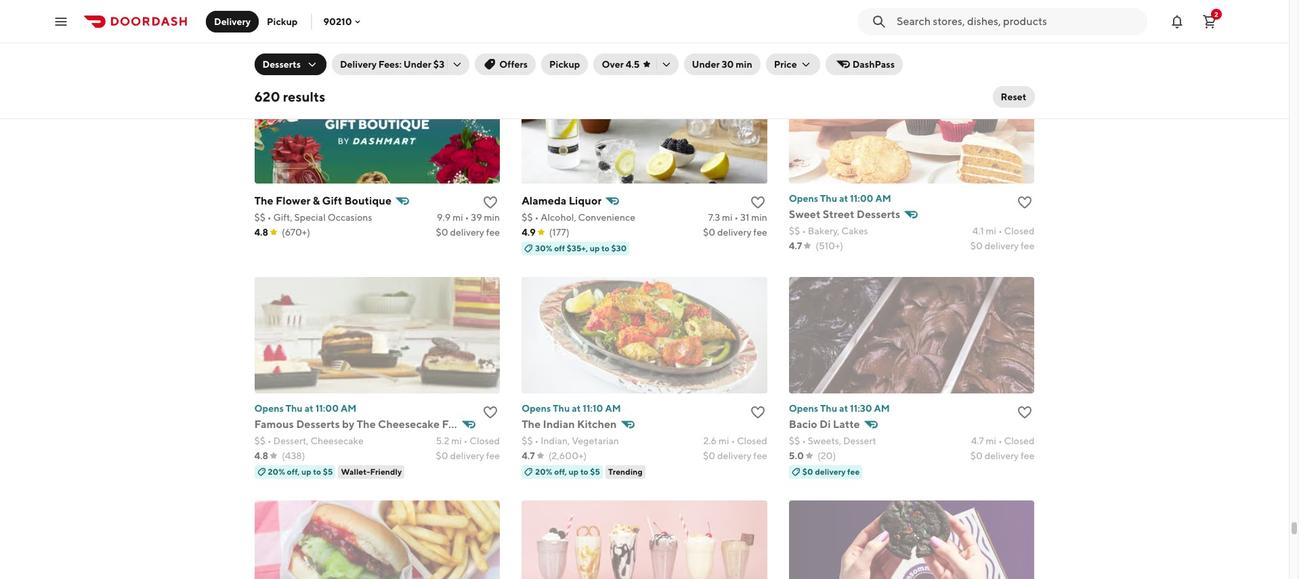 Task type: vqa. For each thing, say whether or not it's contained in the screenshot.
Popeyes Louisiana Kitchen
no



Task type: locate. For each thing, give the bounding box(es) containing it.
7.3
[[709, 212, 720, 223]]

the up gift,
[[254, 194, 274, 207]]

off, down (438)
[[287, 467, 300, 477]]

notification bell image
[[1170, 13, 1186, 29]]

1 horizontal spatial 20%
[[535, 467, 553, 477]]

min right 31
[[752, 212, 768, 223]]

90210
[[324, 16, 352, 27]]

0 horizontal spatial the
[[254, 194, 274, 207]]

0 horizontal spatial off
[[287, 32, 298, 42]]

$$ up the 5.0
[[789, 435, 801, 446]]

$$ for 6.4 mi • 34 min
[[789, 2, 801, 13]]

1 vertical spatial 11:00
[[316, 403, 339, 414]]

pickup up 'desserts' button
[[267, 16, 298, 27]]

0 vertical spatial 11:00
[[850, 193, 874, 204]]

1 horizontal spatial 30%
[[535, 243, 553, 253]]

1 20% off, up to $5 from the left
[[268, 467, 333, 477]]

click to add this store to your saved list image up 4.1 mi • closed
[[1017, 194, 1034, 211]]

$​0 down '9.9' at the left of the page
[[436, 227, 448, 238]]

$​0 delivery fee down '7.3 mi • 31 min'
[[703, 227, 768, 238]]

at left 11:10
[[572, 403, 581, 414]]

30% down 4.9
[[535, 243, 553, 253]]

$​0 down 2.6
[[703, 450, 716, 461]]

0 vertical spatial 4.8
[[254, 227, 268, 238]]

thu up indian
[[553, 403, 570, 414]]

2 horizontal spatial alcohol,
[[808, 2, 844, 13]]

am for kitchen
[[605, 403, 621, 414]]

closed
[[1005, 225, 1035, 236], [470, 435, 500, 446], [737, 435, 768, 446], [1005, 435, 1035, 446]]

click to add this store to your saved list image for convenience
[[750, 194, 766, 211]]

trending
[[609, 467, 643, 477]]

delivery down 9.9 mi • 39 min
[[450, 227, 484, 238]]

$0 delivery fee
[[803, 467, 860, 477]]

opens for the
[[522, 403, 551, 414]]

cheesecake up 5.2
[[378, 418, 440, 431]]

0 vertical spatial cheesecake
[[378, 418, 440, 431]]

1 $5 from the left
[[323, 467, 333, 477]]

desserts up cakes
[[857, 208, 901, 221]]

11:00
[[850, 193, 874, 204], [316, 403, 339, 414]]

$30 down 90210 "popup button"
[[344, 32, 360, 42]]

thu up 'di'
[[821, 403, 838, 414]]

delivery down "6.4 mi • 34 min"
[[985, 17, 1019, 28]]

over 4.5 button
[[594, 54, 679, 75]]

20% off, up to $5 down (438)
[[268, 467, 333, 477]]

0 vertical spatial pickup
[[267, 16, 298, 27]]

opens for sweet
[[789, 193, 819, 204]]

under left 30
[[692, 59, 720, 70]]

thu for di
[[821, 403, 838, 414]]

at for desserts
[[305, 403, 314, 414]]

20% down (438)
[[268, 467, 285, 477]]

1 vertical spatial delivery
[[340, 59, 377, 70]]

$35+, up dashpass button
[[834, 33, 856, 43]]

click to add this store to your saved list image up the 4.7 mi • closed
[[1017, 404, 1034, 421]]

the indian kitchen
[[522, 418, 617, 431]]

click to add this store to your saved list image for the
[[483, 404, 499, 421]]

4.7 for sweet street desserts
[[789, 240, 803, 251]]

click to add this store to your saved list image right "factory"
[[483, 404, 499, 421]]

beer up 90210
[[311, 0, 331, 11]]

sweet
[[789, 208, 821, 221]]

off
[[287, 32, 298, 42], [822, 33, 833, 43], [554, 243, 565, 253]]

under left $3 at top
[[404, 59, 432, 70]]

20% off, up to $5
[[268, 467, 333, 477], [535, 467, 600, 477]]

latte
[[833, 418, 860, 431]]

(20)
[[818, 450, 836, 461]]

under
[[404, 59, 432, 70], [692, 59, 720, 70]]

30% off $35+, up to $30 down (143)
[[268, 32, 360, 42]]

mi for 5.2
[[451, 435, 462, 446]]

min for 9.9 mi • 39 min
[[484, 212, 500, 223]]

gift
[[322, 194, 342, 207]]

the
[[254, 194, 274, 207], [357, 418, 376, 431], [522, 418, 541, 431]]

opens thu at 11:00 am
[[789, 193, 892, 204], [254, 403, 357, 414]]

special
[[294, 212, 326, 223]]

desserts button
[[254, 54, 327, 75]]

delivery for (510+)
[[985, 240, 1019, 251]]

vegetarian
[[572, 435, 619, 446]]

30% up price button
[[803, 33, 820, 43]]

1 vertical spatial pickup
[[550, 59, 580, 70]]

$​0 delivery fee for (20)
[[971, 450, 1035, 461]]

delivery down 4.1 mi • closed
[[985, 240, 1019, 251]]

$$ • alcohol, beer up (143)
[[254, 0, 331, 11]]

at for indian
[[572, 403, 581, 414]]

price button
[[766, 54, 820, 75]]

$​0 down 7.3
[[703, 227, 716, 238]]

$​0 delivery fee down '2.6 mi • closed'
[[703, 450, 768, 461]]

1 horizontal spatial $5
[[590, 467, 600, 477]]

fees:
[[379, 59, 402, 70]]

$$ left gift,
[[254, 212, 266, 223]]

20% off, up to $5 down (2,600+)
[[535, 467, 600, 477]]

0 horizontal spatial opens thu at 11:00 am
[[254, 403, 357, 414]]

$​0 for (438)
[[436, 450, 448, 461]]

1 horizontal spatial under
[[692, 59, 720, 70]]

$$ • alcohol, beer
[[254, 0, 331, 11], [789, 2, 866, 13]]

(510+)
[[816, 240, 844, 251]]

0 vertical spatial desserts
[[263, 59, 301, 70]]

0 horizontal spatial beer
[[311, 0, 331, 11]]

opens up sweet
[[789, 193, 819, 204]]

am up the sweet street desserts
[[876, 193, 892, 204]]

to
[[334, 32, 342, 42], [869, 33, 877, 43], [602, 243, 610, 253], [313, 467, 321, 477], [581, 467, 589, 477]]

$​0 delivery fee
[[971, 17, 1035, 28], [436, 227, 500, 238], [703, 227, 768, 238], [971, 240, 1035, 251], [436, 450, 500, 461], [703, 450, 768, 461], [971, 450, 1035, 461]]

opens up indian
[[522, 403, 551, 414]]

4.8
[[254, 227, 268, 238], [254, 450, 268, 461]]

click to add this store to your saved list image for sweet street desserts
[[1017, 194, 1034, 211]]

30% down 4.4 on the left of page
[[268, 32, 285, 42]]

cheesecake
[[378, 418, 440, 431], [311, 435, 364, 446]]

thu for indian
[[553, 403, 570, 414]]

$​0 down 6.4
[[971, 17, 983, 28]]

the right by
[[357, 418, 376, 431]]

delivery inside button
[[214, 16, 251, 27]]

0 vertical spatial opens thu at 11:00 am
[[789, 193, 892, 204]]

30% off $35+, up to $30 down (177)
[[535, 243, 627, 253]]

2 4.8 from the top
[[254, 450, 268, 461]]

$$ • indian, vegetarian
[[522, 435, 619, 446]]

5.0
[[789, 450, 804, 461]]

1 horizontal spatial 4.7
[[789, 240, 803, 251]]

fee down '2.6 mi • closed'
[[754, 450, 768, 461]]

$$ left indian,
[[522, 435, 533, 446]]

di
[[820, 418, 831, 431]]

delivery
[[985, 17, 1019, 28], [450, 227, 484, 238], [718, 227, 752, 238], [985, 240, 1019, 251], [450, 450, 484, 461], [718, 450, 752, 461], [985, 450, 1019, 461], [815, 467, 846, 477]]

click to add this store to your saved list image up 9.9 mi • 39 min
[[483, 194, 499, 211]]

alcohol,
[[273, 0, 309, 11], [808, 2, 844, 13], [541, 212, 577, 223]]

$​0
[[971, 17, 983, 28], [436, 227, 448, 238], [703, 227, 716, 238], [971, 240, 983, 251], [436, 450, 448, 461], [703, 450, 716, 461], [971, 450, 983, 461]]

pickup for right pickup button
[[550, 59, 580, 70]]

1 horizontal spatial off,
[[554, 467, 567, 477]]

$$ up price button
[[789, 2, 801, 13]]

5.2
[[436, 435, 450, 446]]

am
[[876, 193, 892, 204], [341, 403, 357, 414], [605, 403, 621, 414], [875, 403, 890, 414]]

thu up street on the top of the page
[[821, 193, 838, 204]]

at up the sweet street desserts
[[840, 193, 848, 204]]

0 horizontal spatial delivery
[[214, 16, 251, 27]]

2 vertical spatial desserts
[[296, 418, 340, 431]]

am for by
[[341, 403, 357, 414]]

fee down the 4.7 mi • closed
[[1021, 450, 1035, 461]]

delivery for (438)
[[450, 450, 484, 461]]

$35+, down (177)
[[567, 243, 588, 253]]

4.8 for (438)
[[254, 450, 268, 461]]

0 horizontal spatial 20% off, up to $5
[[268, 467, 333, 477]]

$​0 down 5.2
[[436, 450, 448, 461]]

1 horizontal spatial delivery
[[340, 59, 377, 70]]

opens thu at 11:00 am up street on the top of the page
[[789, 193, 892, 204]]

$$ • alcohol, beer up price button
[[789, 2, 866, 13]]

0 horizontal spatial under
[[404, 59, 432, 70]]

pickup for left pickup button
[[267, 16, 298, 27]]

alcohol, up (143)
[[273, 0, 309, 11]]

1 horizontal spatial pickup
[[550, 59, 580, 70]]

2 20% off, up to $5 from the left
[[535, 467, 600, 477]]

30% off $35+, up to $30 up dashpass button
[[803, 33, 894, 43]]

click to add this store to your saved list image
[[483, 194, 499, 211], [1017, 194, 1034, 211], [1017, 404, 1034, 421]]

friendly
[[370, 467, 402, 477]]

by
[[342, 418, 355, 431]]

$30
[[344, 32, 360, 42], [879, 33, 894, 43], [612, 243, 627, 253]]

fee down '7.3 mi • 31 min'
[[754, 227, 768, 238]]

20% for famous
[[268, 467, 285, 477]]

4.4
[[254, 15, 268, 26]]

up down (438)
[[301, 467, 312, 477]]

2 button
[[1197, 8, 1224, 35]]

11:00 for desserts
[[316, 403, 339, 414]]

$5
[[323, 467, 333, 477], [590, 467, 600, 477]]

am right 11:10
[[605, 403, 621, 414]]

0 horizontal spatial $$ • alcohol, beer
[[254, 0, 331, 11]]

$5 for by
[[323, 467, 333, 477]]

to down convenience
[[602, 243, 610, 253]]

0 horizontal spatial 20%
[[268, 467, 285, 477]]

dessert,
[[273, 435, 309, 446]]

delivery for (2,600+)
[[718, 450, 752, 461]]

2 horizontal spatial $35+,
[[834, 33, 856, 43]]

results
[[283, 89, 325, 104]]

opens thu at 11:00 am for street
[[789, 193, 892, 204]]

30%
[[268, 32, 285, 42], [803, 33, 820, 43], [535, 243, 553, 253]]

$​0 delivery fee down "6.4 mi • 34 min"
[[971, 17, 1035, 28]]

$​0 delivery fee down 4.1 mi • closed
[[971, 240, 1035, 251]]

am for latte
[[875, 403, 890, 414]]

at up $$ • dessert, cheesecake
[[305, 403, 314, 414]]

to up dashpass
[[869, 33, 877, 43]]

thu up famous at the left
[[286, 403, 303, 414]]

1 horizontal spatial $$ • alcohol, beer
[[789, 2, 866, 13]]

$​0 for (2,600+)
[[703, 450, 716, 461]]

$$ down famous at the left
[[254, 435, 266, 446]]

closed for bacio di latte
[[1005, 435, 1035, 446]]

0 horizontal spatial 4.7
[[522, 450, 535, 461]]

cheesecake down by
[[311, 435, 364, 446]]

2 under from the left
[[692, 59, 720, 70]]

convenience
[[578, 212, 636, 223]]

min right 30
[[736, 59, 753, 70]]

desserts up $$ • dessert, cheesecake
[[296, 418, 340, 431]]

4.8 left (670+)
[[254, 227, 268, 238]]

$30 up dashpass
[[879, 33, 894, 43]]

$$ for 4.1 mi • closed
[[789, 225, 801, 236]]

am up by
[[341, 403, 357, 414]]

desserts
[[263, 59, 301, 70], [857, 208, 901, 221], [296, 418, 340, 431]]

$​0 delivery fee down 9.9 mi • 39 min
[[436, 227, 500, 238]]

dashpass button
[[826, 54, 903, 75]]

mi for 4.1
[[986, 225, 997, 236]]

2 vertical spatial 4.7
[[522, 450, 535, 461]]

kitchen
[[577, 418, 617, 431]]

2 20% from the left
[[535, 467, 553, 477]]

delivery left 4.4 on the left of page
[[214, 16, 251, 27]]

$​0 for (510+)
[[971, 240, 983, 251]]

to down 90210
[[334, 32, 342, 42]]

0 horizontal spatial off,
[[287, 467, 300, 477]]

indian,
[[541, 435, 570, 446]]

1 horizontal spatial the
[[357, 418, 376, 431]]

off, down (2,600+)
[[554, 467, 567, 477]]

1 under from the left
[[404, 59, 432, 70]]

desserts up 620 results
[[263, 59, 301, 70]]

0 horizontal spatial 30% off $35+, up to $30
[[268, 32, 360, 42]]

fee down 5.2 mi • closed
[[486, 450, 500, 461]]

1 vertical spatial 4.7
[[972, 435, 984, 446]]

$​0 delivery fee down the 4.7 mi • closed
[[971, 450, 1035, 461]]

1 vertical spatial cheesecake
[[311, 435, 364, 446]]

over 4.5
[[602, 59, 640, 70]]

30% off $35+, up to $30
[[268, 32, 360, 42], [803, 33, 894, 43], [535, 243, 627, 253]]

20% off, up to $5 for desserts
[[268, 467, 333, 477]]

alcohol, up (177)
[[541, 212, 577, 223]]

11:00 for street
[[850, 193, 874, 204]]

39
[[471, 212, 482, 223]]

0 vertical spatial delivery
[[214, 16, 251, 27]]

the for the indian kitchen
[[522, 418, 541, 431]]

1 horizontal spatial 20% off, up to $5
[[535, 467, 600, 477]]

click to add this store to your saved list image
[[750, 194, 766, 211], [483, 404, 499, 421], [750, 404, 766, 421]]

beer up dashpass button
[[846, 2, 866, 13]]

up down 90210
[[323, 32, 333, 42]]

$35+,
[[300, 32, 321, 42], [834, 33, 856, 43], [567, 243, 588, 253]]

2 horizontal spatial the
[[522, 418, 541, 431]]

min right 34
[[1019, 2, 1035, 13]]

11:00 up the sweet street desserts
[[850, 193, 874, 204]]

alcohol, up price button
[[808, 2, 844, 13]]

$$ for 9.9 mi • 39 min
[[254, 212, 266, 223]]

$​0 down the 4.7 mi • closed
[[971, 450, 983, 461]]

1 vertical spatial 4.8
[[254, 450, 268, 461]]

mi for 6.4
[[988, 2, 998, 13]]

1 horizontal spatial 11:00
[[850, 193, 874, 204]]

0 horizontal spatial pickup
[[267, 16, 298, 27]]

2 off, from the left
[[554, 467, 567, 477]]

opens thu at 11:00 am up $$ • dessert, cheesecake
[[254, 403, 357, 414]]

1 4.8 from the top
[[254, 227, 268, 238]]

0 vertical spatial 4.7
[[789, 240, 803, 251]]

9.9
[[437, 212, 451, 223]]

min inside "under 30 min" button
[[736, 59, 753, 70]]

1 off, from the left
[[287, 467, 300, 477]]

the left indian
[[522, 418, 541, 431]]

1 horizontal spatial alcohol,
[[541, 212, 577, 223]]

2 $5 from the left
[[590, 467, 600, 477]]

reset
[[1001, 91, 1027, 102]]

1 horizontal spatial cheesecake
[[378, 418, 440, 431]]

1 vertical spatial opens thu at 11:00 am
[[254, 403, 357, 414]]

fee for (20)
[[1021, 450, 1035, 461]]

opens thu at 11:00 am for desserts
[[254, 403, 357, 414]]

delivery for (670+)
[[450, 227, 484, 238]]

pickup left over
[[550, 59, 580, 70]]

mi for 9.9
[[453, 212, 463, 223]]

at up latte
[[840, 403, 848, 414]]

min
[[1019, 2, 1035, 13], [736, 59, 753, 70], [484, 212, 500, 223], [752, 212, 768, 223]]

delivery down '7.3 mi • 31 min'
[[718, 227, 752, 238]]

pickup button
[[259, 11, 306, 32], [541, 54, 588, 75]]

1 horizontal spatial $30
[[612, 243, 627, 253]]

$$ for 5.2 mi • closed
[[254, 435, 266, 446]]

up down convenience
[[590, 243, 600, 253]]

0 horizontal spatial 11:00
[[316, 403, 339, 414]]

reset button
[[993, 86, 1035, 108]]

$$ • dessert, cheesecake
[[254, 435, 364, 446]]

mi for 2.6
[[719, 435, 729, 446]]

1 20% from the left
[[268, 467, 285, 477]]

$35+, down (143)
[[300, 32, 321, 42]]

$$
[[254, 0, 266, 11], [789, 2, 801, 13], [254, 212, 266, 223], [522, 212, 533, 223], [789, 225, 801, 236], [254, 435, 266, 446], [522, 435, 533, 446], [789, 435, 801, 446]]

11:00 up $$ • dessert, cheesecake
[[316, 403, 339, 414]]

off,
[[287, 467, 300, 477], [554, 467, 567, 477]]

0 horizontal spatial $5
[[323, 467, 333, 477]]

1 horizontal spatial opens thu at 11:00 am
[[789, 193, 892, 204]]

delivery down 5.2 mi • closed
[[450, 450, 484, 461]]

min for 6.4 mi • 34 min
[[1019, 2, 1035, 13]]

delivery down the 4.7 mi • closed
[[985, 450, 1019, 461]]

4.8 for (670+)
[[254, 227, 268, 238]]

(438)
[[282, 450, 305, 461]]

pickup button left over
[[541, 54, 588, 75]]

mi
[[988, 2, 998, 13], [453, 212, 463, 223], [722, 212, 733, 223], [986, 225, 997, 236], [451, 435, 462, 446], [719, 435, 729, 446], [986, 435, 997, 446]]

1 vertical spatial pickup button
[[541, 54, 588, 75]]

0 horizontal spatial alcohol,
[[273, 0, 309, 11]]

0 vertical spatial pickup button
[[259, 11, 306, 32]]

4.7
[[789, 240, 803, 251], [972, 435, 984, 446], [522, 450, 535, 461]]



Task type: describe. For each thing, give the bounding box(es) containing it.
famous desserts by the cheesecake factory
[[254, 418, 480, 431]]

31
[[741, 212, 750, 223]]

sweets,
[[808, 435, 842, 446]]

wallet-
[[341, 467, 370, 477]]

$$ • gift, special occasions
[[254, 212, 372, 223]]

9.9 mi • 39 min
[[437, 212, 500, 223]]

delivery for delivery
[[214, 16, 251, 27]]

offers
[[500, 59, 528, 70]]

$$ • bakery, cakes
[[789, 225, 869, 236]]

34
[[1006, 2, 1017, 13]]

fee for (510+)
[[1021, 240, 1035, 251]]

1 vertical spatial desserts
[[857, 208, 901, 221]]

delivery for (20)
[[985, 450, 1019, 461]]

sweet street desserts
[[789, 208, 901, 221]]

2 horizontal spatial 4.7
[[972, 435, 984, 446]]

wallet-friendly
[[341, 467, 402, 477]]

fee down "6.4 mi • 34 min"
[[1021, 17, 1035, 28]]

2
[[1215, 10, 1219, 18]]

opens for famous
[[254, 403, 284, 414]]

to down (2,600+)
[[581, 467, 589, 477]]

offers button
[[475, 54, 536, 75]]

at for di
[[840, 403, 848, 414]]

Store search: begin typing to search for stores available on DoorDash text field
[[897, 14, 1140, 29]]

$$ for 2.6 mi • closed
[[522, 435, 533, 446]]

off, for indian
[[554, 467, 567, 477]]

price
[[774, 59, 797, 70]]

$​0 for (670+)
[[436, 227, 448, 238]]

$$ up 4.4 on the left of page
[[254, 0, 266, 11]]

4.9
[[522, 227, 536, 238]]

$​0 delivery fee for (438)
[[436, 450, 500, 461]]

closed for the indian kitchen
[[737, 435, 768, 446]]

occasions
[[328, 212, 372, 223]]

under inside button
[[692, 59, 720, 70]]

2 horizontal spatial 30%
[[803, 33, 820, 43]]

620 results
[[254, 89, 325, 104]]

4.1 mi • closed
[[973, 225, 1035, 236]]

flower
[[276, 194, 311, 207]]

indian
[[543, 418, 575, 431]]

up up dashpass button
[[857, 33, 867, 43]]

to down $$ • dessert, cheesecake
[[313, 467, 321, 477]]

4.7 for the indian kitchen
[[522, 450, 535, 461]]

mi for 7.3
[[722, 212, 733, 223]]

alameda
[[522, 194, 567, 207]]

$$ for 4.7 mi • closed
[[789, 435, 801, 446]]

(177)
[[549, 227, 570, 238]]

$​0 for (20)
[[971, 450, 983, 461]]

$5 for kitchen
[[590, 467, 600, 477]]

fee for (2,600+)
[[754, 450, 768, 461]]

up down (2,600+)
[[569, 467, 579, 477]]

6.4
[[972, 2, 986, 13]]

2 horizontal spatial $30
[[879, 33, 894, 43]]

20% for the
[[535, 467, 553, 477]]

delivery for delivery fees: under $3
[[340, 59, 377, 70]]

alameda liquor
[[522, 194, 602, 207]]

11:10
[[583, 403, 603, 414]]

dessert
[[844, 435, 877, 446]]

click to add this store to your saved list image for bacio di latte
[[1017, 404, 1034, 421]]

thu for street
[[821, 193, 838, 204]]

$3
[[434, 59, 445, 70]]

$0
[[803, 467, 814, 477]]

under 30 min
[[692, 59, 753, 70]]

0 horizontal spatial cheesecake
[[311, 435, 364, 446]]

cakes
[[842, 225, 869, 236]]

alcohol, for 7.3 mi • 31 min
[[541, 212, 577, 223]]

$$ for 7.3 mi • 31 min
[[522, 212, 533, 223]]

opens for bacio
[[789, 403, 819, 414]]

min for 7.3 mi • 31 min
[[752, 212, 768, 223]]

fee for (670+)
[[486, 227, 500, 238]]

liquor
[[569, 194, 602, 207]]

bacio
[[789, 418, 818, 431]]

0 horizontal spatial $30
[[344, 32, 360, 42]]

$​0 delivery fee for (510+)
[[971, 240, 1035, 251]]

am for desserts
[[876, 193, 892, 204]]

5.2 mi • closed
[[436, 435, 500, 446]]

(2,600+)
[[549, 450, 587, 461]]

$​0 delivery fee for (670+)
[[436, 227, 500, 238]]

at for street
[[840, 193, 848, 204]]

closed for sweet street desserts
[[1005, 225, 1035, 236]]

$$ • alcohol, convenience
[[522, 212, 636, 223]]

bakery,
[[808, 225, 840, 236]]

0 horizontal spatial pickup button
[[259, 11, 306, 32]]

0 horizontal spatial $35+,
[[300, 32, 321, 42]]

desserts inside button
[[263, 59, 301, 70]]

street
[[823, 208, 855, 221]]

620
[[254, 89, 280, 104]]

4.7 mi • closed
[[972, 435, 1035, 446]]

alcohol, for 6.4 mi • 34 min
[[808, 2, 844, 13]]

boutique
[[345, 194, 392, 207]]

under 30 min button
[[684, 54, 761, 75]]

3 items, open order cart image
[[1202, 13, 1218, 29]]

$​0 delivery fee for (177)
[[703, 227, 768, 238]]

&
[[313, 194, 320, 207]]

gift,
[[273, 212, 293, 223]]

famous
[[254, 418, 294, 431]]

4.5
[[626, 59, 640, 70]]

off, for desserts
[[287, 467, 300, 477]]

click to add this store to your saved list image for $$ • gift, special occasions
[[483, 194, 499, 211]]

opens thu at 11:10 am
[[522, 403, 621, 414]]

2 horizontal spatial off
[[822, 33, 833, 43]]

90210 button
[[324, 16, 363, 27]]

30
[[722, 59, 734, 70]]

bacio di latte
[[789, 418, 860, 431]]

fee down "dessert"
[[848, 467, 860, 477]]

1 horizontal spatial 30% off $35+, up to $30
[[535, 243, 627, 253]]

2 horizontal spatial 30% off $35+, up to $30
[[803, 33, 894, 43]]

the for the flower & gift boutique
[[254, 194, 274, 207]]

open menu image
[[53, 13, 69, 29]]

over
[[602, 59, 624, 70]]

(143)
[[282, 15, 303, 26]]

delivery down (20) at right
[[815, 467, 846, 477]]

11:30
[[850, 403, 873, 414]]

$​0 for (177)
[[703, 227, 716, 238]]

20% off, up to $5 for indian
[[535, 467, 600, 477]]

factory
[[442, 418, 480, 431]]

click to add this store to your saved list image up '2.6 mi • closed'
[[750, 404, 766, 421]]

4.1
[[973, 225, 984, 236]]

1 horizontal spatial pickup button
[[541, 54, 588, 75]]

2.6
[[704, 435, 717, 446]]

fee for (438)
[[486, 450, 500, 461]]

delivery fees: under $3
[[340, 59, 445, 70]]

0 horizontal spatial 30%
[[268, 32, 285, 42]]

delivery for (177)
[[718, 227, 752, 238]]

$​0 delivery fee for (2,600+)
[[703, 450, 768, 461]]

thu for desserts
[[286, 403, 303, 414]]

opens thu at 11:30 am
[[789, 403, 890, 414]]

2.6 mi • closed
[[704, 435, 768, 446]]

fee for (177)
[[754, 227, 768, 238]]

mi for 4.7
[[986, 435, 997, 446]]

7.3 mi • 31 min
[[709, 212, 768, 223]]

(670+)
[[282, 227, 310, 238]]

1 horizontal spatial beer
[[846, 2, 866, 13]]

the flower & gift boutique
[[254, 194, 392, 207]]

$$ • sweets, dessert
[[789, 435, 877, 446]]

6.4 mi • 34 min
[[972, 2, 1035, 13]]

delivery button
[[206, 11, 259, 32]]

1 horizontal spatial off
[[554, 243, 565, 253]]

closed for famous desserts by the cheesecake factory
[[470, 435, 500, 446]]

1 horizontal spatial $35+,
[[567, 243, 588, 253]]



